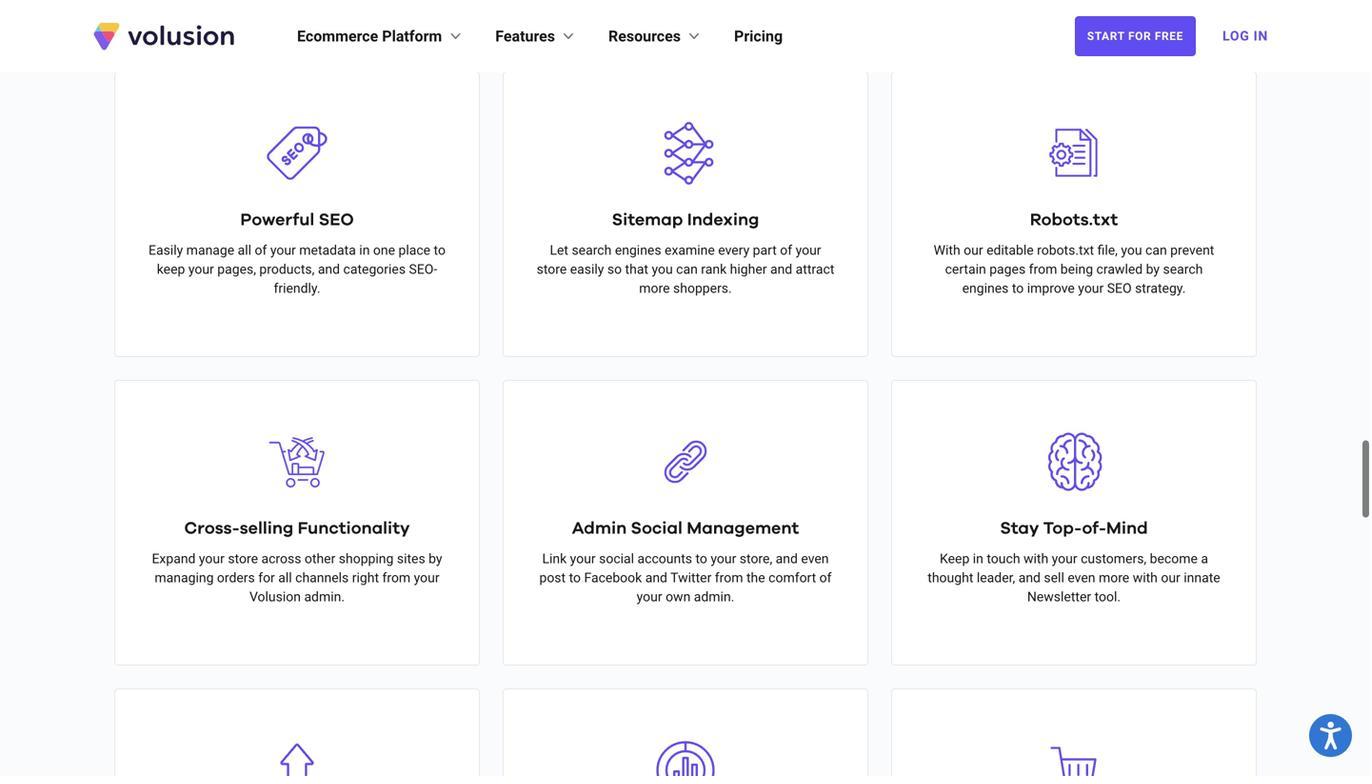 Task type: describe. For each thing, give the bounding box(es) containing it.
resources button
[[609, 25, 704, 48]]

customers,
[[1081, 551, 1147, 567]]

one
[[373, 243, 395, 258]]

log in link
[[1212, 15, 1280, 57]]

with
[[934, 243, 961, 258]]

comfort
[[769, 570, 817, 586]]

manage
[[186, 243, 235, 258]]

seo-
[[409, 262, 438, 277]]

managing
[[155, 570, 214, 586]]

part
[[753, 243, 777, 258]]

more inside keep in touch with your customers, become a thought leader, and sell even more with our innate newsletter tool.
[[1099, 570, 1130, 586]]

your down sites
[[414, 570, 440, 586]]

search inside let search engines examine every part of your store easily so that you can rank higher and attract more shoppers.
[[572, 243, 612, 258]]

to right post
[[569, 570, 581, 586]]

management
[[687, 520, 800, 537]]

our inside keep in touch with your customers, become a thought leader, and sell even more with our innate newsletter tool.
[[1162, 570, 1181, 586]]

0 vertical spatial with
[[1024, 551, 1049, 567]]

pricing link
[[735, 25, 783, 48]]

engines inside with our editable robots.txt file, you can prevent certain pages from being crawled by search engines to improve your seo strategy.
[[963, 281, 1009, 296]]

social
[[631, 520, 683, 537]]

store inside expand your store across other shopping sites by managing orders for all channels right from your volusion admin.
[[228, 551, 258, 567]]

touch
[[987, 551, 1021, 567]]

to up twitter
[[696, 551, 708, 567]]

expand
[[152, 551, 196, 567]]

facebook
[[584, 570, 642, 586]]

can inside let search engines examine every part of your store easily so that you can rank higher and attract more shoppers.
[[677, 262, 698, 277]]

seo inside with our editable robots.txt file, you can prevent certain pages from being crawled by search engines to improve your seo strategy.
[[1108, 281, 1132, 296]]

more inside let search engines examine every part of your store easily so that you can rank higher and attract more shoppers.
[[640, 281, 670, 296]]

categories
[[343, 262, 406, 277]]

store,
[[740, 551, 773, 567]]

admin. inside link your social accounts to your store, and even post to facebook and twitter from the comfort of your own admin.
[[694, 589, 735, 605]]

admin social management
[[572, 520, 800, 537]]

link your social accounts to your store, and even post to facebook and twitter from the comfort of your own admin.
[[540, 551, 832, 605]]

channels
[[295, 570, 349, 586]]

other
[[305, 551, 336, 567]]

accounts
[[638, 551, 693, 567]]

open accessibe: accessibility options, statement and help image
[[1321, 722, 1342, 750]]

and inside keep in touch with your customers, become a thought leader, and sell even more with our innate newsletter tool.
[[1019, 570, 1041, 586]]

for
[[258, 570, 275, 586]]

robots.txt
[[1038, 243, 1095, 258]]

file,
[[1098, 243, 1118, 258]]

top-
[[1044, 520, 1083, 537]]

you inside let search engines examine every part of your store easily so that you can rank higher and attract more shoppers.
[[652, 262, 673, 277]]

keep in touch with your customers, become a thought leader, and sell even more with our innate newsletter tool.
[[928, 551, 1221, 605]]

1 horizontal spatial with
[[1133, 570, 1158, 586]]

ecommerce platform
[[297, 27, 442, 45]]

your right link
[[570, 551, 596, 567]]

start for free link
[[1075, 16, 1197, 56]]

your left the store, at the right bottom of the page
[[711, 551, 737, 567]]

ecommerce platform button
[[297, 25, 465, 48]]

resources
[[609, 27, 681, 45]]

and down accounts
[[646, 570, 668, 586]]

innate
[[1184, 570, 1221, 586]]

you inside with our editable robots.txt file, you can prevent certain pages from being crawled by search engines to improve your seo strategy.
[[1122, 243, 1143, 258]]

that
[[625, 262, 649, 277]]

all inside easily manage all of your metadata in one place to keep your pages, products, and categories seo- friendly.
[[238, 243, 252, 258]]

to inside easily manage all of your metadata in one place to keep your pages, products, and categories seo- friendly.
[[434, 243, 446, 258]]

pricing
[[735, 27, 783, 45]]

by inside expand your store across other shopping sites by managing orders for all channels right from your volusion admin.
[[429, 551, 443, 567]]

your left own
[[637, 589, 663, 605]]

and up comfort
[[776, 551, 798, 567]]

let search engines examine every part of your store easily so that you can rank higher and attract more shoppers.
[[537, 243, 835, 296]]

our inside with our editable robots.txt file, you can prevent certain pages from being crawled by search engines to improve your seo strategy.
[[964, 243, 984, 258]]

of inside link your social accounts to your store, and even post to facebook and twitter from the comfort of your own admin.
[[820, 570, 832, 586]]

features
[[496, 27, 555, 45]]

from for cross-selling functionality
[[383, 570, 411, 586]]

mind
[[1107, 520, 1149, 537]]

certain
[[946, 262, 987, 277]]

rank
[[701, 262, 727, 277]]

all inside expand your store across other shopping sites by managing orders for all channels right from your volusion admin.
[[278, 570, 292, 586]]

improve
[[1028, 281, 1075, 296]]

free
[[1156, 30, 1184, 43]]

in
[[1254, 28, 1269, 44]]

can inside with our editable robots.txt file, you can prevent certain pages from being crawled by search engines to improve your seo strategy.
[[1146, 243, 1168, 258]]

products,
[[260, 262, 315, 277]]

by inside with our editable robots.txt file, you can prevent certain pages from being crawled by search engines to improve your seo strategy.
[[1147, 262, 1160, 277]]

platform
[[382, 27, 442, 45]]

log
[[1223, 28, 1250, 44]]

place
[[399, 243, 431, 258]]

expand your store across other shopping sites by managing orders for all channels right from your volusion admin.
[[152, 551, 443, 605]]

stay
[[1001, 520, 1040, 537]]

cross-
[[184, 520, 240, 537]]

powerful seo
[[240, 212, 354, 229]]

shoppers.
[[674, 281, 732, 296]]

attract
[[796, 262, 835, 277]]

selling
[[240, 520, 294, 537]]

sites
[[397, 551, 426, 567]]

and inside let search engines examine every part of your store easily so that you can rank higher and attract more shoppers.
[[771, 262, 793, 277]]

admin. inside expand your store across other shopping sites by managing orders for all channels right from your volusion admin.
[[304, 589, 345, 605]]

in inside keep in touch with your customers, become a thought leader, and sell even more with our innate newsletter tool.
[[973, 551, 984, 567]]

from for admin social management
[[715, 570, 744, 586]]

search inside with our editable robots.txt file, you can prevent certain pages from being crawled by search engines to improve your seo strategy.
[[1164, 262, 1204, 277]]

stay top-of-mind
[[1001, 520, 1149, 537]]

orders
[[217, 570, 255, 586]]

sitemap indexing
[[612, 212, 760, 229]]

metadata
[[299, 243, 356, 258]]



Task type: vqa. For each thing, say whether or not it's contained in the screenshot.


Task type: locate. For each thing, give the bounding box(es) containing it.
let
[[550, 243, 569, 258]]

0 horizontal spatial you
[[652, 262, 673, 277]]

from inside expand your store across other shopping sites by managing orders for all channels right from your volusion admin.
[[383, 570, 411, 586]]

1 vertical spatial all
[[278, 570, 292, 586]]

social
[[599, 551, 635, 567]]

search
[[572, 243, 612, 258], [1164, 262, 1204, 277]]

0 vertical spatial can
[[1146, 243, 1168, 258]]

0 horizontal spatial our
[[964, 243, 984, 258]]

1 vertical spatial seo
[[1108, 281, 1132, 296]]

with down become
[[1133, 570, 1158, 586]]

1 horizontal spatial engines
[[963, 281, 1009, 296]]

for
[[1129, 30, 1152, 43]]

1 horizontal spatial even
[[1068, 570, 1096, 586]]

you
[[1122, 243, 1143, 258], [652, 262, 673, 277]]

0 horizontal spatial all
[[238, 243, 252, 258]]

sitemap
[[612, 212, 683, 229]]

1 horizontal spatial in
[[973, 551, 984, 567]]

your inside let search engines examine every part of your store easily so that you can rank higher and attract more shoppers.
[[796, 243, 822, 258]]

0 vertical spatial search
[[572, 243, 612, 258]]

in inside easily manage all of your metadata in one place to keep your pages, products, and categories seo- friendly.
[[359, 243, 370, 258]]

across
[[261, 551, 301, 567]]

0 vertical spatial in
[[359, 243, 370, 258]]

1 vertical spatial you
[[652, 262, 673, 277]]

1 horizontal spatial by
[[1147, 262, 1160, 277]]

1 vertical spatial search
[[1164, 262, 1204, 277]]

all right the for
[[278, 570, 292, 586]]

engines inside let search engines examine every part of your store easily so that you can rank higher and attract more shoppers.
[[615, 243, 662, 258]]

1 vertical spatial can
[[677, 262, 698, 277]]

1 vertical spatial even
[[1068, 570, 1096, 586]]

even inside link your social accounts to your store, and even post to facebook and twitter from the comfort of your own admin.
[[802, 551, 829, 567]]

1 horizontal spatial you
[[1122, 243, 1143, 258]]

log in
[[1223, 28, 1269, 44]]

you right that
[[652, 262, 673, 277]]

examine
[[665, 243, 715, 258]]

store inside let search engines examine every part of your store easily so that you can rank higher and attract more shoppers.
[[537, 262, 567, 277]]

1 vertical spatial with
[[1133, 570, 1158, 586]]

1 horizontal spatial our
[[1162, 570, 1181, 586]]

crawled
[[1097, 262, 1143, 277]]

0 horizontal spatial with
[[1024, 551, 1049, 567]]

start for free
[[1088, 30, 1184, 43]]

and down metadata
[[318, 262, 340, 277]]

your down being
[[1079, 281, 1104, 296]]

in left one
[[359, 243, 370, 258]]

search down prevent
[[1164, 262, 1204, 277]]

from inside with our editable robots.txt file, you can prevent certain pages from being crawled by search engines to improve your seo strategy.
[[1030, 262, 1058, 277]]

store up orders at the left of page
[[228, 551, 258, 567]]

2 admin. from the left
[[694, 589, 735, 605]]

store down let
[[537, 262, 567, 277]]

search up 'easily' at the left of page
[[572, 243, 612, 258]]

tool.
[[1095, 589, 1121, 605]]

0 horizontal spatial from
[[383, 570, 411, 586]]

and left sell
[[1019, 570, 1041, 586]]

features button
[[496, 25, 578, 48]]

robots.txt
[[1031, 212, 1119, 229]]

more down "customers,"
[[1099, 570, 1130, 586]]

0 vertical spatial more
[[640, 281, 670, 296]]

0 horizontal spatial in
[[359, 243, 370, 258]]

0 vertical spatial store
[[537, 262, 567, 277]]

your up products,
[[270, 243, 296, 258]]

0 horizontal spatial store
[[228, 551, 258, 567]]

1 horizontal spatial admin.
[[694, 589, 735, 605]]

0 horizontal spatial more
[[640, 281, 670, 296]]

of inside let search engines examine every part of your store easily so that you can rank higher and attract more shoppers.
[[781, 243, 793, 258]]

all
[[238, 243, 252, 258], [278, 570, 292, 586]]

a
[[1202, 551, 1209, 567]]

with our editable robots.txt file, you can prevent certain pages from being crawled by search engines to improve your seo strategy.
[[934, 243, 1215, 296]]

easily manage all of your metadata in one place to keep your pages, products, and categories seo- friendly.
[[149, 243, 446, 296]]

strategy.
[[1136, 281, 1187, 296]]

can left prevent
[[1146, 243, 1168, 258]]

0 horizontal spatial of
[[255, 243, 267, 258]]

even up comfort
[[802, 551, 829, 567]]

with
[[1024, 551, 1049, 567], [1133, 570, 1158, 586]]

powerful
[[240, 212, 315, 229]]

own
[[666, 589, 691, 605]]

even inside keep in touch with your customers, become a thought leader, and sell even more with our innate newsletter tool.
[[1068, 570, 1096, 586]]

0 vertical spatial our
[[964, 243, 984, 258]]

your down manage
[[188, 262, 214, 277]]

every
[[719, 243, 750, 258]]

engines down certain
[[963, 281, 1009, 296]]

0 vertical spatial engines
[[615, 243, 662, 258]]

your down cross-
[[199, 551, 225, 567]]

1 vertical spatial in
[[973, 551, 984, 567]]

from
[[1030, 262, 1058, 277], [383, 570, 411, 586], [715, 570, 744, 586]]

0 horizontal spatial by
[[429, 551, 443, 567]]

0 vertical spatial by
[[1147, 262, 1160, 277]]

the
[[747, 570, 766, 586]]

1 horizontal spatial search
[[1164, 262, 1204, 277]]

pages,
[[217, 262, 256, 277]]

being
[[1061, 262, 1094, 277]]

so
[[608, 262, 622, 277]]

thought
[[928, 570, 974, 586]]

post
[[540, 570, 566, 586]]

in right the keep
[[973, 551, 984, 567]]

of right part
[[781, 243, 793, 258]]

leader,
[[977, 570, 1016, 586]]

to right the 'place'
[[434, 243, 446, 258]]

keep
[[940, 551, 970, 567]]

1 horizontal spatial from
[[715, 570, 744, 586]]

1 horizontal spatial of
[[781, 243, 793, 258]]

admin. down twitter
[[694, 589, 735, 605]]

from left the
[[715, 570, 744, 586]]

more down that
[[640, 281, 670, 296]]

start
[[1088, 30, 1126, 43]]

2 horizontal spatial of
[[820, 570, 832, 586]]

0 horizontal spatial seo
[[319, 212, 354, 229]]

from inside link your social accounts to your store, and even post to facebook and twitter from the comfort of your own admin.
[[715, 570, 744, 586]]

0 horizontal spatial engines
[[615, 243, 662, 258]]

of up pages,
[[255, 243, 267, 258]]

can
[[1146, 243, 1168, 258], [677, 262, 698, 277]]

seo up metadata
[[319, 212, 354, 229]]

0 vertical spatial all
[[238, 243, 252, 258]]

easily
[[149, 243, 183, 258]]

friendly.
[[274, 281, 321, 296]]

right
[[352, 570, 379, 586]]

twitter
[[671, 570, 712, 586]]

even
[[802, 551, 829, 567], [1068, 570, 1096, 586]]

keep
[[157, 262, 185, 277]]

pages
[[990, 262, 1026, 277]]

1 vertical spatial by
[[429, 551, 443, 567]]

in
[[359, 243, 370, 258], [973, 551, 984, 567]]

1 horizontal spatial can
[[1146, 243, 1168, 258]]

ecommerce
[[297, 27, 378, 45]]

sell
[[1045, 570, 1065, 586]]

even right sell
[[1068, 570, 1096, 586]]

of-
[[1083, 520, 1107, 537]]

0 horizontal spatial admin.
[[304, 589, 345, 605]]

volusion
[[250, 589, 301, 605]]

by right sites
[[429, 551, 443, 567]]

1 horizontal spatial more
[[1099, 570, 1130, 586]]

and down part
[[771, 262, 793, 277]]

admin. down channels
[[304, 589, 345, 605]]

1 vertical spatial store
[[228, 551, 258, 567]]

our up certain
[[964, 243, 984, 258]]

1 vertical spatial more
[[1099, 570, 1130, 586]]

engines up that
[[615, 243, 662, 258]]

admin.
[[304, 589, 345, 605], [694, 589, 735, 605]]

0 vertical spatial you
[[1122, 243, 1143, 258]]

newsletter
[[1028, 589, 1092, 605]]

1 vertical spatial our
[[1162, 570, 1181, 586]]

0 horizontal spatial can
[[677, 262, 698, 277]]

your inside keep in touch with your customers, become a thought leader, and sell even more with our innate newsletter tool.
[[1052, 551, 1078, 567]]

with up sell
[[1024, 551, 1049, 567]]

editable
[[987, 243, 1034, 258]]

2 horizontal spatial from
[[1030, 262, 1058, 277]]

to inside with our editable robots.txt file, you can prevent certain pages from being crawled by search engines to improve your seo strategy.
[[1013, 281, 1024, 296]]

easily
[[570, 262, 604, 277]]

from up improve
[[1030, 262, 1058, 277]]

of inside easily manage all of your metadata in one place to keep your pages, products, and categories seo- friendly.
[[255, 243, 267, 258]]

your inside with our editable robots.txt file, you can prevent certain pages from being crawled by search engines to improve your seo strategy.
[[1079, 281, 1104, 296]]

1 horizontal spatial seo
[[1108, 281, 1132, 296]]

of
[[255, 243, 267, 258], [781, 243, 793, 258], [820, 570, 832, 586]]

all up pages,
[[238, 243, 252, 258]]

to
[[434, 243, 446, 258], [1013, 281, 1024, 296], [696, 551, 708, 567], [569, 570, 581, 586]]

more
[[640, 281, 670, 296], [1099, 570, 1130, 586]]

of right comfort
[[820, 570, 832, 586]]

indexing
[[688, 212, 760, 229]]

admin
[[572, 520, 627, 537]]

your up attract
[[796, 243, 822, 258]]

seo down crawled
[[1108, 281, 1132, 296]]

our down become
[[1162, 570, 1181, 586]]

you up crawled
[[1122, 243, 1143, 258]]

seo
[[319, 212, 354, 229], [1108, 281, 1132, 296]]

become
[[1151, 551, 1198, 567]]

1 vertical spatial engines
[[963, 281, 1009, 296]]

can down examine on the top
[[677, 262, 698, 277]]

0 horizontal spatial search
[[572, 243, 612, 258]]

0 vertical spatial even
[[802, 551, 829, 567]]

your
[[270, 243, 296, 258], [796, 243, 822, 258], [188, 262, 214, 277], [1079, 281, 1104, 296], [199, 551, 225, 567], [570, 551, 596, 567], [711, 551, 737, 567], [1052, 551, 1078, 567], [414, 570, 440, 586], [637, 589, 663, 605]]

to down pages
[[1013, 281, 1024, 296]]

link
[[543, 551, 567, 567]]

1 admin. from the left
[[304, 589, 345, 605]]

from down sites
[[383, 570, 411, 586]]

0 horizontal spatial even
[[802, 551, 829, 567]]

1 horizontal spatial all
[[278, 570, 292, 586]]

store
[[537, 262, 567, 277], [228, 551, 258, 567]]

shopping
[[339, 551, 394, 567]]

prevent
[[1171, 243, 1215, 258]]

1 horizontal spatial store
[[537, 262, 567, 277]]

0 vertical spatial seo
[[319, 212, 354, 229]]

and inside easily manage all of your metadata in one place to keep your pages, products, and categories seo- friendly.
[[318, 262, 340, 277]]

by up strategy. on the top
[[1147, 262, 1160, 277]]

cross-selling functionality
[[184, 520, 410, 537]]

higher
[[730, 262, 767, 277]]

your up sell
[[1052, 551, 1078, 567]]



